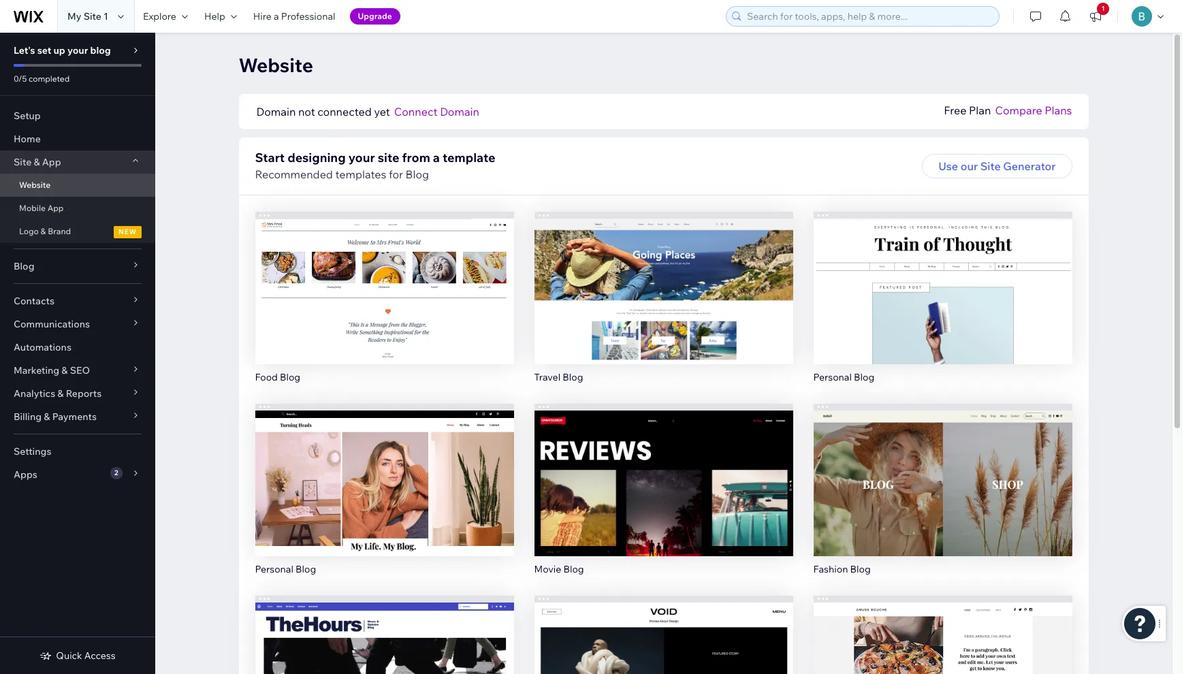 Task type: locate. For each thing, give the bounding box(es) containing it.
1 vertical spatial personal blog
[[255, 563, 316, 575]]

2 domain from the left
[[440, 105, 480, 119]]

designing
[[288, 150, 346, 166]]

1 domain from the left
[[257, 105, 296, 119]]

mobile app
[[19, 203, 64, 213]]

settings link
[[0, 440, 155, 463]]

compare plans button
[[996, 102, 1073, 119]]

from
[[402, 150, 431, 166]]

completed
[[29, 74, 70, 84]]

&
[[34, 156, 40, 168], [41, 226, 46, 236], [62, 365, 68, 377], [57, 388, 64, 400], [44, 411, 50, 423]]

0 vertical spatial website
[[239, 53, 313, 77]]

your up the templates
[[349, 150, 375, 166]]

& right logo
[[41, 226, 46, 236]]

0 vertical spatial a
[[274, 10, 279, 22]]

set
[[37, 44, 51, 57]]

your right up
[[67, 44, 88, 57]]

explore
[[143, 10, 176, 22]]

site down home
[[14, 156, 32, 168]]

edit button
[[356, 265, 413, 290], [635, 265, 693, 290], [915, 265, 972, 290], [356, 457, 413, 481], [635, 457, 693, 481], [915, 457, 972, 481], [356, 649, 413, 673], [635, 649, 693, 673], [915, 649, 972, 673]]

site right our
[[981, 159, 1001, 173]]

1 horizontal spatial your
[[349, 150, 375, 166]]

a inside the hire a professional link
[[274, 10, 279, 22]]

contacts button
[[0, 290, 155, 313]]

domain left the not
[[257, 105, 296, 119]]

& inside dropdown button
[[57, 388, 64, 400]]

1 button
[[1081, 0, 1111, 33]]

& right billing
[[44, 411, 50, 423]]

site
[[378, 150, 400, 166]]

start
[[255, 150, 285, 166]]

help button
[[196, 0, 245, 33]]

& for logo
[[41, 226, 46, 236]]

1 vertical spatial your
[[349, 150, 375, 166]]

quick
[[56, 650, 82, 662]]

0 vertical spatial your
[[67, 44, 88, 57]]

& left the seo
[[62, 365, 68, 377]]

0 horizontal spatial your
[[67, 44, 88, 57]]

template
[[443, 150, 496, 166]]

site right the my
[[84, 10, 101, 22]]

0 horizontal spatial a
[[274, 10, 279, 22]]

up
[[53, 44, 65, 57]]

contacts
[[14, 295, 55, 307]]

edit
[[374, 270, 395, 284], [654, 270, 674, 284], [933, 270, 954, 284], [374, 462, 395, 476], [654, 462, 674, 476], [933, 462, 954, 476], [374, 654, 395, 668], [654, 654, 674, 668], [933, 654, 954, 668]]

& left reports
[[57, 388, 64, 400]]

logo
[[19, 226, 39, 236]]

site inside popup button
[[14, 156, 32, 168]]

a right from
[[433, 150, 440, 166]]

site
[[84, 10, 101, 22], [14, 156, 32, 168], [981, 159, 1001, 173]]

& for marketing
[[62, 365, 68, 377]]

templates
[[336, 168, 387, 181]]

yet
[[374, 105, 390, 119]]

new
[[119, 228, 137, 236]]

1 vertical spatial website
[[19, 180, 51, 190]]

upgrade button
[[350, 8, 401, 25]]

domain
[[257, 105, 296, 119], [440, 105, 480, 119]]

setup
[[14, 110, 41, 122]]

domain right the connect
[[440, 105, 480, 119]]

travel
[[535, 371, 561, 383]]

billing
[[14, 411, 42, 423]]

a right hire
[[274, 10, 279, 22]]

movie blog
[[535, 563, 584, 575]]

website down hire
[[239, 53, 313, 77]]

2 horizontal spatial site
[[981, 159, 1001, 173]]

blog
[[406, 168, 429, 181], [14, 260, 34, 273], [280, 371, 301, 383], [563, 371, 584, 383], [855, 371, 875, 383], [296, 563, 316, 575], [564, 563, 584, 575], [851, 563, 871, 575]]

analytics & reports button
[[0, 382, 155, 405]]

billing & payments button
[[0, 405, 155, 429]]

site & app
[[14, 156, 61, 168]]

1 horizontal spatial 1
[[1102, 4, 1106, 13]]

marketing & seo
[[14, 365, 90, 377]]

website down the site & app
[[19, 180, 51, 190]]

compare
[[996, 104, 1043, 117]]

0 vertical spatial app
[[42, 156, 61, 168]]

0 horizontal spatial personal blog
[[255, 563, 316, 575]]

my
[[67, 10, 81, 22]]

brand
[[48, 226, 71, 236]]

free
[[945, 104, 967, 117]]

blog inside dropdown button
[[14, 260, 34, 273]]

home link
[[0, 127, 155, 151]]

app
[[42, 156, 61, 168], [47, 203, 64, 213]]

0 vertical spatial personal blog
[[814, 371, 875, 383]]

my site 1
[[67, 10, 108, 22]]

app up website link at left top
[[42, 156, 61, 168]]

personal
[[814, 371, 852, 383], [255, 563, 294, 575]]

start designing your site from a template recommended templates for blog
[[255, 150, 496, 181]]

for
[[389, 168, 403, 181]]

communications button
[[0, 313, 155, 336]]

let's set up your blog
[[14, 44, 111, 57]]

1 vertical spatial a
[[433, 150, 440, 166]]

1 vertical spatial personal
[[255, 563, 294, 575]]

hire a professional
[[253, 10, 336, 22]]

use our site generator button
[[923, 154, 1073, 179]]

hire a professional link
[[245, 0, 344, 33]]

site & app button
[[0, 151, 155, 174]]

your inside 'sidebar' element
[[67, 44, 88, 57]]

0 horizontal spatial site
[[14, 156, 32, 168]]

view button
[[356, 294, 414, 318], [635, 294, 693, 318], [914, 294, 972, 318], [356, 486, 414, 510], [635, 486, 693, 510], [914, 486, 972, 510]]

1 horizontal spatial personal blog
[[814, 371, 875, 383]]

1
[[1102, 4, 1106, 13], [104, 10, 108, 22]]

let's
[[14, 44, 35, 57]]

0 vertical spatial personal
[[814, 371, 852, 383]]

a
[[274, 10, 279, 22], [433, 150, 440, 166]]

blog
[[90, 44, 111, 57]]

home
[[14, 133, 41, 145]]

connect
[[394, 105, 438, 119]]

0 horizontal spatial personal
[[255, 563, 294, 575]]

0 horizontal spatial website
[[19, 180, 51, 190]]

1 horizontal spatial a
[[433, 150, 440, 166]]

seo
[[70, 365, 90, 377]]

1 horizontal spatial domain
[[440, 105, 480, 119]]

app right mobile
[[47, 203, 64, 213]]

& down home
[[34, 156, 40, 168]]

0 horizontal spatial domain
[[257, 105, 296, 119]]



Task type: describe. For each thing, give the bounding box(es) containing it.
0 horizontal spatial 1
[[104, 10, 108, 22]]

quick access
[[56, 650, 116, 662]]

apps
[[14, 469, 37, 481]]

upgrade
[[358, 11, 392, 21]]

logo & brand
[[19, 226, 71, 236]]

our
[[961, 159, 979, 173]]

fashion
[[814, 563, 849, 575]]

analytics
[[14, 388, 55, 400]]

movie
[[535, 563, 562, 575]]

not
[[298, 105, 315, 119]]

connect domain button
[[394, 104, 480, 120]]

marketing
[[14, 365, 59, 377]]

1 vertical spatial app
[[47, 203, 64, 213]]

generator
[[1004, 159, 1057, 173]]

professional
[[281, 10, 336, 22]]

website link
[[0, 174, 155, 197]]

payments
[[52, 411, 97, 423]]

free plan compare plans
[[945, 104, 1073, 117]]

1 horizontal spatial site
[[84, 10, 101, 22]]

mobile app link
[[0, 197, 155, 220]]

use our site generator
[[939, 159, 1057, 173]]

site inside "button"
[[981, 159, 1001, 173]]

automations link
[[0, 336, 155, 359]]

your inside start designing your site from a template recommended templates for blog
[[349, 150, 375, 166]]

& for billing
[[44, 411, 50, 423]]

blog inside start designing your site from a template recommended templates for blog
[[406, 168, 429, 181]]

automations
[[14, 341, 71, 354]]

communications
[[14, 318, 90, 330]]

travel blog
[[535, 371, 584, 383]]

use
[[939, 159, 959, 173]]

connected
[[318, 105, 372, 119]]

2
[[114, 469, 118, 478]]

1 horizontal spatial personal
[[814, 371, 852, 383]]

settings
[[14, 446, 51, 458]]

access
[[84, 650, 116, 662]]

a inside start designing your site from a template recommended templates for blog
[[433, 150, 440, 166]]

1 horizontal spatial website
[[239, 53, 313, 77]]

mobile
[[19, 203, 46, 213]]

domain not connected yet connect domain
[[257, 105, 480, 119]]

quick access button
[[40, 650, 116, 662]]

fashion blog
[[814, 563, 871, 575]]

& for analytics
[[57, 388, 64, 400]]

sidebar element
[[0, 33, 155, 675]]

food
[[255, 371, 278, 383]]

& for site
[[34, 156, 40, 168]]

website inside 'sidebar' element
[[19, 180, 51, 190]]

blog button
[[0, 255, 155, 278]]

billing & payments
[[14, 411, 97, 423]]

help
[[204, 10, 225, 22]]

plans
[[1045, 104, 1073, 117]]

1 inside button
[[1102, 4, 1106, 13]]

hire
[[253, 10, 272, 22]]

Search for tools, apps, help & more... field
[[743, 7, 996, 26]]

reports
[[66, 388, 102, 400]]

recommended
[[255, 168, 333, 181]]

food blog
[[255, 371, 301, 383]]

app inside popup button
[[42, 156, 61, 168]]

0/5 completed
[[14, 74, 70, 84]]

0/5
[[14, 74, 27, 84]]

analytics & reports
[[14, 388, 102, 400]]

marketing & seo button
[[0, 359, 155, 382]]

plan
[[970, 104, 992, 117]]

setup link
[[0, 104, 155, 127]]



Task type: vqa. For each thing, say whether or not it's contained in the screenshot.
Quick Access button
yes



